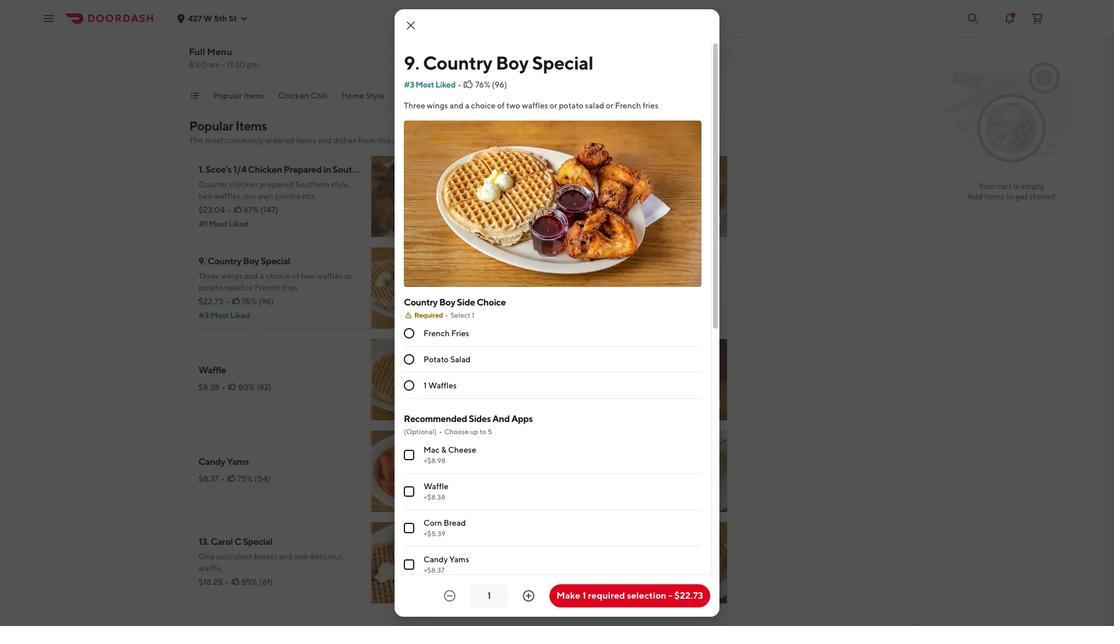 Task type: describe. For each thing, give the bounding box(es) containing it.
select
[[451, 311, 471, 320]]

candy for candy yams +$8.37
[[424, 556, 448, 565]]

beverages button
[[503, 90, 542, 109]]

to inside your cart is empty add items to get started
[[1007, 192, 1014, 201]]

and inside 13. carol c special one succulent breast and one delicious waffle.
[[279, 553, 293, 562]]

items for popular items the most commonly ordered items and dishes from this store
[[235, 118, 267, 133]]

three inside 9. country boy special three wings and a choice of two waffles or potato salad or french fries
[[199, 272, 220, 281]]

style inside 1. scoe's 1/4 chicken prepared in southern style quarter chicken prepared southern style, two waffles, our own private mix.
[[372, 164, 393, 175]]

boy inside the country boy side choice group
[[439, 297, 455, 308]]

make 1 required selection - $22.73
[[557, 591, 703, 602]]

c
[[234, 537, 241, 548]]

boy for 9. country boy special three wings and a choice of two waffles or potato salad or french fries
[[243, 256, 259, 267]]

ordered
[[265, 136, 294, 145]]

$23.04
[[199, 205, 225, 215]]

three wings and a choice of two waffles or potato salad or french fries
[[404, 101, 659, 110]]

waffles inside 9. country boy special dialog
[[522, 101, 548, 110]]

fries
[[451, 329, 469, 339]]

wings inside 9. country boy special three wings and a choice of two waffles or potato salad or french fries
[[221, 272, 243, 281]]

waffle +$8.38
[[424, 482, 449, 502]]

recommended sides and apps (optional) • choose up to 5
[[404, 414, 533, 437]]

• for $23.04 •
[[227, 205, 231, 215]]

13. carol c special one succulent breast and one delicious waffle.
[[199, 537, 343, 573]]

1. scoe's 1/4 chicken prepared in southern style quarter chicken prepared southern style, two waffles, our own private mix.
[[199, 164, 393, 201]]

waffle for waffle +$8.38
[[424, 482, 449, 492]]

#3 most liked inside 9. country boy special dialog
[[404, 80, 456, 89]]

83% (54)
[[513, 475, 547, 484]]

a inside 9. country boy special dialog
[[465, 101, 470, 110]]

choice inside 9. country boy special three wings and a choice of two waffles or potato salad or french fries
[[266, 272, 290, 281]]

76% (96) inside 9. country boy special dialog
[[475, 80, 507, 89]]

• for $6.88 •
[[496, 389, 500, 398]]

house
[[399, 91, 423, 100]]

and
[[493, 414, 510, 425]]

choice inside 22. mac & cheese, greens & corn bread combo comes with choice of chicken.
[[518, 277, 542, 287]]

$8.37
[[199, 475, 219, 484]]

and inside popular items the most commonly ordered items and dishes from this store
[[318, 136, 332, 145]]

country for 9. country boy special three wings and a choice of two waffles or potato salad or french fries
[[208, 256, 241, 267]]

11:30
[[227, 60, 246, 69]]

1/4
[[233, 164, 246, 175]]

+$8.37
[[424, 567, 445, 575]]

#1 most liked
[[199, 219, 249, 229]]

decrease quantity by 1 image
[[443, 590, 457, 604]]

one
[[199, 553, 215, 562]]

home
[[342, 91, 365, 100]]

special for 13. carol c special one succulent breast and one delicious waffle.
[[243, 537, 273, 548]]

• for $8.37 •
[[221, 475, 225, 484]]

candy for candy yams
[[199, 457, 225, 468]]

sunset image
[[645, 339, 728, 421]]

add button for $5.39
[[691, 579, 721, 598]]

recommended sides and apps group
[[404, 413, 702, 621]]

potato inside 9. country boy special dialog
[[559, 101, 584, 110]]

cheese for mac & cheese +$8.98
[[448, 446, 476, 455]]

fries inside 9. country boy special dialog
[[643, 101, 659, 110]]

80% for waffle
[[238, 383, 255, 392]]

waffles inside 9. country boy special three wings and a choice of two waffles or potato salad or french fries
[[317, 272, 343, 281]]

75% (54)
[[237, 475, 270, 484]]

potato inside 9. country boy special three wings and a choice of two waffles or potato salad or french fries
[[199, 283, 223, 293]]

started
[[1030, 192, 1056, 201]]

chicken.
[[553, 277, 584, 287]]

add button for $6.88
[[691, 396, 721, 414]]

(87)
[[531, 200, 545, 209]]

of inside 9. country boy special dialog
[[497, 101, 505, 110]]

#3 inside 9. country boy special dialog
[[404, 80, 414, 89]]

82%
[[512, 566, 528, 576]]

liked for 22. mac & cheese, greens & corn bread combo
[[504, 305, 524, 315]]

• select 1
[[445, 311, 475, 320]]

required
[[588, 591, 625, 602]]

comes
[[472, 277, 498, 287]]

a inside 9. country boy special three wings and a choice of two waffles or potato salad or french fries
[[260, 272, 264, 281]]

• for $22.70 •
[[500, 291, 504, 301]]

1 horizontal spatial southern
[[333, 164, 371, 175]]

selection
[[627, 591, 667, 602]]

add for $5.09
[[698, 492, 714, 501]]

mac & cheese +$8.98
[[424, 446, 476, 466]]

carol
[[211, 537, 233, 548]]

70%
[[512, 389, 528, 398]]

75%
[[237, 475, 253, 484]]

0 horizontal spatial $22.73
[[199, 297, 223, 306]]

add for $6.88
[[698, 400, 714, 410]]

most for 9. country boy special
[[210, 311, 229, 320]]

0 horizontal spatial 1
[[424, 381, 427, 391]]

add button for 1. scoe's 1/4 chicken prepared in southern style
[[417, 212, 447, 231]]

two inside 9. country boy special dialog
[[506, 101, 520, 110]]

this
[[377, 136, 391, 145]]

prepared
[[284, 164, 322, 175]]

fries inside 9. country boy special three wings and a choice of two waffles or potato salad or french fries
[[282, 283, 298, 293]]

chicken inside button
[[279, 91, 309, 100]]

Current quantity is 1 number field
[[478, 590, 501, 603]]

beverages
[[503, 91, 542, 100]]

home style
[[342, 91, 385, 100]]

add for $5.39
[[698, 584, 714, 593]]

9. country boy special three wings and a choice of two waffles or potato salad or french fries
[[199, 256, 352, 293]]

add button for mac & cheese
[[691, 212, 721, 231]]

most for 1. scoe's 1/4 chicken prepared in southern style
[[209, 219, 227, 229]]

$6.88 •
[[472, 389, 500, 398]]

own
[[258, 192, 273, 201]]

85%
[[241, 578, 258, 587]]

85% (61)
[[241, 578, 273, 587]]

two inside 1. scoe's 1/4 chicken prepared in southern style quarter chicken prepared southern style, two waffles, our own private mix.
[[199, 192, 212, 201]]

• inside recommended sides and apps (optional) • choose up to 5
[[439, 428, 442, 437]]

country inside the country boy side choice group
[[404, 297, 438, 308]]

13.
[[199, 537, 209, 548]]

mix.
[[302, 192, 317, 201]]

1 horizontal spatial 1
[[472, 311, 475, 320]]

special for 9. country boy special three wings and a choice of two waffles or potato salad or french fries
[[261, 256, 290, 267]]

mac for mac & cheese
[[472, 182, 490, 193]]

sides button
[[469, 90, 489, 109]]

yams for candy yams
[[227, 457, 249, 468]]

8:00
[[189, 60, 207, 69]]

one
[[294, 553, 308, 562]]

yams for candy yams +$8.37
[[450, 556, 469, 565]]

9. for 9. country boy special three wings and a choice of two waffles or potato salad or french fries
[[199, 256, 206, 267]]

87% (147)
[[244, 205, 278, 215]]

0 horizontal spatial 76% (96)
[[242, 297, 274, 306]]

0 horizontal spatial #3
[[199, 311, 209, 320]]

greens
[[548, 262, 578, 273]]

popular items the most commonly ordered items and dishes from this store
[[189, 118, 411, 145]]

combo
[[635, 262, 666, 273]]

• inside the country boy side choice group
[[445, 311, 448, 320]]

none checkbox inside "recommended sides and apps" group
[[404, 560, 414, 571]]

items for popular items
[[244, 91, 265, 100]]

70% (47)
[[512, 389, 545, 398]]

chili
[[311, 91, 328, 100]]

items inside popular items the most commonly ordered items and dishes from this store
[[296, 136, 316, 145]]

cheese for mac & cheese
[[499, 182, 530, 193]]

(147)
[[260, 205, 278, 215]]

• for $5.39 •
[[496, 566, 500, 576]]

$22.70 •
[[472, 291, 504, 301]]

+$8.98
[[424, 457, 446, 466]]

combos
[[424, 91, 455, 100]]

with
[[500, 277, 516, 287]]

empty
[[1021, 182, 1044, 191]]

$8.37 •
[[199, 475, 225, 484]]

• for $22.73 •
[[226, 297, 229, 306]]

22. mac & cheese, greens & corn bread combo comes with choice of chicken.
[[472, 262, 666, 287]]

and inside 9. country boy special dialog
[[450, 101, 464, 110]]

0 horizontal spatial southern
[[295, 180, 329, 189]]

commonly
[[225, 136, 263, 145]]

add for mac & cheese
[[698, 217, 714, 226]]

in
[[323, 164, 331, 175]]

home style button
[[342, 90, 385, 109]]

+$8.38
[[424, 494, 445, 502]]

private
[[275, 192, 301, 201]]

add for 9. country boy special
[[424, 309, 440, 318]]

cart
[[998, 182, 1012, 191]]

the
[[189, 136, 203, 145]]

delicious
[[310, 553, 343, 562]]

76% inside 9. country boy special dialog
[[475, 80, 490, 89]]

#2
[[472, 305, 483, 315]]

0 vertical spatial french
[[615, 101, 641, 110]]



Task type: vqa. For each thing, say whether or not it's contained in the screenshot.
the Cancel at the top of the page
no



Task type: locate. For each thing, give the bounding box(es) containing it.
most down $23.04 • at the left top
[[209, 219, 227, 229]]

(96) down 9. country boy special
[[492, 80, 507, 89]]

1. scoe's 1/4 chicken prepared in southern style image
[[371, 156, 454, 238]]

mac & cheese image
[[645, 156, 728, 238]]

427 w 5th st
[[188, 14, 237, 23]]

22.
[[472, 262, 485, 273]]

$8.98 •
[[472, 200, 500, 209]]

boy inside 9. country boy special three wings and a choice of two waffles or potato salad or french fries
[[243, 256, 259, 267]]

close 9. country boy special image
[[404, 19, 418, 33]]

special
[[532, 52, 593, 74], [261, 256, 290, 267], [243, 537, 273, 548]]

potato up $22.73 •
[[199, 283, 223, 293]]

mac & cheese
[[472, 182, 530, 193]]

1 vertical spatial 9.
[[199, 256, 206, 267]]

country for 9. country boy special
[[423, 52, 492, 74]]

1 vertical spatial waffle
[[424, 482, 449, 492]]

• right the $18.25
[[225, 578, 229, 587]]

of inside 9. country boy special three wings and a choice of two waffles or potato salad or french fries
[[292, 272, 299, 281]]

$6.88
[[472, 389, 494, 398]]

add button for $5.09
[[691, 488, 721, 506]]

$22.73 •
[[199, 297, 229, 306]]

& up $8.98 •
[[492, 182, 498, 193]]

87%
[[244, 205, 259, 215]]

liked up combos
[[436, 80, 456, 89]]

2 vertical spatial boy
[[439, 297, 455, 308]]

• down 9. country boy special
[[458, 80, 461, 89]]

items up commonly on the left
[[235, 118, 267, 133]]

0 horizontal spatial bread
[[444, 519, 466, 528]]

0 horizontal spatial #3 most liked
[[199, 311, 250, 320]]

mac inside "mac & cheese +$8.98"
[[424, 446, 440, 455]]

potato right beverages "button"
[[559, 101, 584, 110]]

country up required
[[404, 297, 438, 308]]

chicken
[[229, 180, 258, 189]]

1 vertical spatial bread
[[444, 519, 466, 528]]

0 horizontal spatial waffle
[[199, 365, 226, 376]]

full menu 8:00 am - 11:30 pm
[[189, 46, 259, 69]]

1 vertical spatial waffles
[[317, 272, 343, 281]]

your cart is empty add items to get started
[[967, 182, 1056, 201]]

$22.70
[[472, 291, 498, 301]]

1 horizontal spatial cheese
[[499, 182, 530, 193]]

1 vertical spatial chicken
[[248, 164, 282, 175]]

most up "house combos"
[[416, 80, 434, 89]]

- for am
[[222, 60, 225, 69]]

potato
[[559, 101, 584, 110], [199, 283, 223, 293]]

2 horizontal spatial of
[[544, 277, 551, 287]]

80% left (87)
[[512, 200, 529, 209]]

to left get
[[1007, 192, 1014, 201]]

corn bread +$5.39
[[424, 519, 466, 539]]

#3
[[404, 80, 414, 89], [199, 311, 209, 320]]

1 Waffles radio
[[404, 381, 414, 391]]

candy yams image
[[371, 431, 454, 513]]

1 horizontal spatial potato
[[559, 101, 584, 110]]

9. country boy special
[[404, 52, 593, 74]]

$8.38 •
[[199, 383, 225, 392]]

0 vertical spatial sides
[[469, 91, 489, 100]]

popular for popular items
[[214, 91, 242, 100]]

1 vertical spatial cheese
[[448, 446, 476, 455]]

Potato Salad radio
[[404, 355, 414, 365]]

most inside 9. country boy special dialog
[[416, 80, 434, 89]]

0 horizontal spatial -
[[222, 60, 225, 69]]

- inside full menu 8:00 am - 11:30 pm
[[222, 60, 225, 69]]

french inside 9. country boy special three wings and a choice of two waffles or potato salad or french fries
[[255, 283, 281, 293]]

(54) right the 75%
[[255, 475, 270, 484]]

0 horizontal spatial fries
[[282, 283, 298, 293]]

popular for popular items the most commonly ordered items and dishes from this store
[[189, 118, 233, 133]]

boy up beverages
[[496, 52, 529, 74]]

liked down 9. country boy special three wings and a choice of two waffles or potato salad or french fries
[[230, 311, 250, 320]]

76% (96) down 9. country boy special three wings and a choice of two waffles or potato salad or french fries
[[242, 297, 274, 306]]

0 horizontal spatial (96)
[[259, 297, 274, 306]]

#3 down $22.73 •
[[199, 311, 209, 320]]

waffles,
[[214, 192, 242, 201]]

Item Search search field
[[561, 55, 719, 67]]

& right greens
[[579, 262, 585, 273]]

liked inside 9. country boy special dialog
[[436, 80, 456, 89]]

(61)
[[259, 578, 273, 587]]

0 vertical spatial 76% (96)
[[475, 80, 507, 89]]

1 vertical spatial country
[[208, 256, 241, 267]]

wings inside 9. country boy special dialog
[[427, 101, 448, 110]]

boy down #1 most liked
[[243, 256, 259, 267]]

0 horizontal spatial to
[[480, 428, 486, 437]]

1 horizontal spatial 80%
[[512, 200, 529, 209]]

add inside your cart is empty add items to get started
[[967, 192, 983, 201]]

• down recommended
[[439, 428, 442, 437]]

1 horizontal spatial of
[[497, 101, 505, 110]]

0 vertical spatial $22.73
[[199, 297, 223, 306]]

your
[[979, 182, 996, 191]]

(54) for 75% (54)
[[255, 475, 270, 484]]

1 vertical spatial $22.73
[[674, 591, 703, 602]]

1 vertical spatial 76% (96)
[[242, 297, 274, 306]]

0 horizontal spatial french
[[255, 283, 281, 293]]

0 vertical spatial corn
[[587, 262, 607, 273]]

chicken inside 1. scoe's 1/4 chicken prepared in southern style quarter chicken prepared southern style, two waffles, our own private mix.
[[248, 164, 282, 175]]

• right $5.09
[[497, 475, 501, 484]]

0 vertical spatial chicken
[[279, 91, 309, 100]]

two inside 9. country boy special three wings and a choice of two waffles or potato salad or french fries
[[301, 272, 315, 281]]

liked for 9. country boy special
[[230, 311, 250, 320]]

1 vertical spatial items
[[235, 118, 267, 133]]

1 horizontal spatial waffles
[[522, 101, 548, 110]]

most for 22. mac & cheese, greens & corn bread combo
[[484, 305, 503, 315]]

1
[[472, 311, 475, 320], [424, 381, 427, 391], [583, 591, 586, 602]]

1 horizontal spatial yams
[[450, 556, 469, 565]]

1 horizontal spatial (96)
[[492, 80, 507, 89]]

add button for 9. country boy special
[[417, 304, 447, 323]]

1 vertical spatial fries
[[282, 283, 298, 293]]

to left 5
[[480, 428, 486, 437]]

$5.39 •
[[472, 566, 500, 576]]

1 vertical spatial a
[[260, 272, 264, 281]]

76% (96) up the 'sides' 'button'
[[475, 80, 507, 89]]

0 vertical spatial #3
[[404, 80, 414, 89]]

corn up the +$5.39
[[424, 519, 442, 528]]

2 vertical spatial mac
[[424, 446, 440, 455]]

None checkbox
[[404, 560, 414, 571]]

three
[[404, 101, 425, 110], [199, 272, 220, 281]]

chicken up the prepared
[[248, 164, 282, 175]]

#3 most liked up "house combos"
[[404, 80, 456, 89]]

french inside the country boy side choice group
[[424, 329, 450, 339]]

choice
[[471, 101, 496, 110], [266, 272, 290, 281], [518, 277, 542, 287]]

three up $22.73 •
[[199, 272, 220, 281]]

9. for 9. country boy special
[[404, 52, 420, 74]]

popular down 11:30 in the top of the page
[[214, 91, 242, 100]]

bread left combo
[[609, 262, 634, 273]]

cheese,
[[513, 262, 546, 273]]

items inside popular items button
[[244, 91, 265, 100]]

0 vertical spatial waffles
[[522, 101, 548, 110]]

to inside recommended sides and apps (optional) • choose up to 5
[[480, 428, 486, 437]]

• right $5.39
[[496, 566, 500, 576]]

w
[[204, 14, 212, 23]]

mac right 22.
[[486, 262, 504, 273]]

1 horizontal spatial $22.73
[[674, 591, 703, 602]]

choice
[[477, 297, 506, 308]]

house combos button
[[399, 90, 455, 109]]

pm
[[247, 60, 259, 69]]

from
[[358, 136, 376, 145]]

items down pm
[[244, 91, 265, 100]]

mac inside 22. mac & cheese, greens & corn bread combo comes with choice of chicken.
[[486, 262, 504, 273]]

corn inside 22. mac & cheese, greens & corn bread combo comes with choice of chicken.
[[587, 262, 607, 273]]

liked for 1. scoe's 1/4 chicken prepared in southern style
[[229, 219, 249, 229]]

• for $8.38 •
[[222, 383, 225, 392]]

(54) right 83%
[[531, 475, 547, 484]]

2 vertical spatial country
[[404, 297, 438, 308]]

• up #2 most liked
[[500, 291, 504, 301]]

1 vertical spatial salad
[[225, 283, 244, 293]]

0 vertical spatial style
[[366, 91, 385, 100]]

0 vertical spatial 1
[[472, 311, 475, 320]]

special for 9. country boy special
[[532, 52, 593, 74]]

waffle for waffle
[[199, 365, 226, 376]]

#3 up house
[[404, 80, 414, 89]]

0 horizontal spatial candy
[[199, 457, 225, 468]]

cheese down "choose"
[[448, 446, 476, 455]]

candy up the +$8.37
[[424, 556, 448, 565]]

our
[[244, 192, 256, 201]]

most down $22.70 • at the top
[[484, 305, 503, 315]]

popular inside popular items button
[[214, 91, 242, 100]]

apps
[[511, 414, 533, 425]]

$5.39
[[472, 566, 494, 576]]

country down #1 most liked
[[208, 256, 241, 267]]

0 vertical spatial a
[[465, 101, 470, 110]]

0 horizontal spatial yams
[[227, 457, 249, 468]]

(54) for 83% (54)
[[531, 475, 547, 484]]

popular items
[[214, 91, 265, 100]]

1 vertical spatial 76%
[[242, 297, 257, 306]]

(96) inside 9. country boy special dialog
[[492, 80, 507, 89]]

side
[[457, 297, 475, 308]]

0 horizontal spatial wings
[[221, 272, 243, 281]]

9. inside dialog
[[404, 52, 420, 74]]

yams up the 75%
[[227, 457, 249, 468]]

most down $22.73 •
[[210, 311, 229, 320]]

1 vertical spatial (96)
[[259, 297, 274, 306]]

special up beverages
[[532, 52, 593, 74]]

mac for mac & cheese +$8.98
[[424, 446, 440, 455]]

chicken chili button
[[279, 90, 328, 109]]

waffle up $8.38 •
[[199, 365, 226, 376]]

$22.73 inside button
[[674, 591, 703, 602]]

427
[[188, 14, 202, 23]]

0 vertical spatial salad
[[585, 101, 604, 110]]

choice inside 9. country boy special dialog
[[471, 101, 496, 110]]

mac up +$8.98
[[424, 446, 440, 455]]

2 horizontal spatial french
[[615, 101, 641, 110]]

0 horizontal spatial of
[[292, 272, 299, 281]]

1 inside "make 1 required selection - $22.73" button
[[583, 591, 586, 602]]

one wing image
[[645, 431, 728, 513]]

80% (87)
[[512, 200, 545, 209]]

increase quantity by 1 image
[[522, 590, 536, 604]]

corn inside corn bread +$5.39
[[424, 519, 442, 528]]

1 horizontal spatial salad
[[585, 101, 604, 110]]

1 horizontal spatial corn
[[587, 262, 607, 273]]

1 horizontal spatial french
[[424, 329, 450, 339]]

sides inside recommended sides and apps (optional) • choose up to 5
[[469, 414, 491, 425]]

bread up the +$5.39
[[444, 519, 466, 528]]

most
[[205, 136, 223, 145]]

0 horizontal spatial items
[[296, 136, 316, 145]]

country boy side choice group
[[404, 297, 702, 399]]

corn right greens
[[587, 262, 607, 273]]

1 vertical spatial items
[[985, 192, 1005, 201]]

1 horizontal spatial bread
[[609, 262, 634, 273]]

9. inside 9. country boy special three wings and a choice of two waffles or potato salad or french fries
[[199, 256, 206, 267]]

1 horizontal spatial candy
[[424, 556, 448, 565]]

• for $8.98 •
[[496, 200, 500, 209]]

country up combos
[[423, 52, 492, 74]]

salad inside 9. country boy special three wings and a choice of two waffles or potato salad or french fries
[[225, 283, 244, 293]]

waffle image
[[371, 339, 454, 421]]

None checkbox
[[404, 451, 414, 461], [404, 487, 414, 498], [404, 524, 414, 534], [404, 451, 414, 461], [404, 487, 414, 498], [404, 524, 414, 534]]

1 right 1 waffles option
[[424, 381, 427, 391]]

yams inside candy yams +$8.37
[[450, 556, 469, 565]]

up
[[470, 428, 478, 437]]

5th
[[214, 14, 227, 23]]

9. up house
[[404, 52, 420, 74]]

waffle
[[199, 365, 226, 376], [424, 482, 449, 492]]

0 vertical spatial yams
[[227, 457, 249, 468]]

special inside 9. country boy special three wings and a choice of two waffles or potato salad or french fries
[[261, 256, 290, 267]]

$23.04 •
[[199, 205, 231, 215]]

waffles
[[428, 381, 457, 391]]

popular
[[214, 91, 242, 100], [189, 118, 233, 133]]

succulent
[[216, 553, 252, 562]]

open menu image
[[42, 11, 56, 25]]

candy
[[199, 457, 225, 468], [424, 556, 448, 565]]

0 vertical spatial special
[[532, 52, 593, 74]]

13. carol c special image
[[371, 522, 454, 605]]

9. down #1
[[199, 256, 206, 267]]

notification bell image
[[1003, 11, 1017, 25]]

0 vertical spatial -
[[222, 60, 225, 69]]

2 vertical spatial two
[[301, 272, 315, 281]]

house combos
[[399, 91, 455, 100]]

#3 most liked down $22.73 •
[[199, 311, 250, 320]]

candy inside candy yams +$8.37
[[424, 556, 448, 565]]

special down the (147)
[[261, 256, 290, 267]]

popular inside popular items the most commonly ordered items and dishes from this store
[[189, 118, 233, 133]]

1 (54) from the left
[[255, 475, 270, 484]]

$8.38
[[199, 383, 220, 392]]

corn
[[587, 262, 607, 273], [424, 519, 442, 528]]

of
[[497, 101, 505, 110], [292, 272, 299, 281], [544, 277, 551, 287]]

1 vertical spatial popular
[[189, 118, 233, 133]]

0 vertical spatial cheese
[[499, 182, 530, 193]]

• right $8.37
[[221, 475, 225, 484]]

most
[[416, 80, 434, 89], [209, 219, 227, 229], [484, 305, 503, 315], [210, 311, 229, 320]]

2 (54) from the left
[[531, 475, 547, 484]]

candy yams +$8.37
[[424, 556, 469, 575]]

and
[[450, 101, 464, 110], [318, 136, 332, 145], [244, 272, 258, 281], [279, 553, 293, 562]]

add button for candy yams
[[417, 488, 447, 506]]

1 vertical spatial three
[[199, 272, 220, 281]]

make
[[557, 591, 581, 602]]

0 vertical spatial items
[[244, 91, 265, 100]]

1 vertical spatial to
[[480, 428, 486, 437]]

candy up '$8.37 •'
[[199, 457, 225, 468]]

$22.73
[[199, 297, 223, 306], [674, 591, 703, 602]]

& up with
[[506, 262, 512, 273]]

0 horizontal spatial two
[[199, 192, 212, 201]]

bread inside 22. mac & cheese, greens & corn bread combo comes with choice of chicken.
[[609, 262, 634, 273]]

0 horizontal spatial 76%
[[242, 297, 257, 306]]

waffle up +$8.38
[[424, 482, 449, 492]]

southern
[[333, 164, 371, 175], [295, 180, 329, 189]]

- right selection
[[669, 591, 673, 602]]

boy for 9. country boy special
[[496, 52, 529, 74]]

candy yams
[[199, 457, 249, 468]]

- inside button
[[669, 591, 673, 602]]

sides down 9. country boy special
[[469, 91, 489, 100]]

items down your
[[985, 192, 1005, 201]]

style inside button
[[366, 91, 385, 100]]

0 items, open order cart image
[[1031, 11, 1045, 25]]

& up +$8.98
[[441, 446, 447, 455]]

liked down 87%
[[229, 219, 249, 229]]

0 horizontal spatial boy
[[243, 256, 259, 267]]

0 vertical spatial 9.
[[404, 52, 420, 74]]

special up breast on the bottom left of page
[[243, 537, 273, 548]]

82% (51)
[[512, 566, 543, 576]]

1.
[[199, 164, 204, 175]]

• right "$8.98"
[[496, 200, 500, 209]]

9. country boy special image
[[371, 247, 454, 330]]

80% for mac & cheese
[[512, 200, 529, 209]]

menu
[[207, 46, 232, 57]]

(96) down 9. country boy special three wings and a choice of two waffles or potato salad or french fries
[[259, 297, 274, 306]]

required
[[414, 311, 443, 320]]

of inside 22. mac & cheese, greens & corn bread combo comes with choice of chicken.
[[544, 277, 551, 287]]

1 horizontal spatial (54)
[[531, 475, 547, 484]]

items inside popular items the most commonly ordered items and dishes from this store
[[235, 118, 267, 133]]

1 horizontal spatial 9.
[[404, 52, 420, 74]]

1 right "make"
[[583, 591, 586, 602]]

scoe's
[[206, 164, 232, 175]]

(optional)
[[404, 428, 437, 437]]

0 vertical spatial #3 most liked
[[404, 80, 456, 89]]

1 horizontal spatial choice
[[471, 101, 496, 110]]

add for candy yams
[[424, 492, 440, 501]]

bread
[[609, 262, 634, 273], [444, 519, 466, 528]]

cheese up 80% (87)
[[499, 182, 530, 193]]

1 vertical spatial yams
[[450, 556, 469, 565]]

427 w 5th st button
[[176, 14, 249, 23]]

breast
[[254, 553, 277, 562]]

southern up mix.
[[295, 180, 329, 189]]

wings up $22.73 •
[[221, 272, 243, 281]]

chicken left chili
[[279, 91, 309, 100]]

2 vertical spatial special
[[243, 537, 273, 548]]

salad inside 9. country boy special dialog
[[585, 101, 604, 110]]

cheese inside "mac & cheese +$8.98"
[[448, 446, 476, 455]]

80% left (82)
[[238, 383, 255, 392]]

yams down corn bread +$5.39
[[450, 556, 469, 565]]

boy up • select 1
[[439, 297, 455, 308]]

1 horizontal spatial #3
[[404, 80, 414, 89]]

9.
[[404, 52, 420, 74], [199, 256, 206, 267]]

special inside dialog
[[532, 52, 593, 74]]

items
[[296, 136, 316, 145], [985, 192, 1005, 201]]

1 vertical spatial #3 most liked
[[199, 311, 250, 320]]

and inside 9. country boy special three wings and a choice of two waffles or potato salad or french fries
[[244, 272, 258, 281]]

0 vertical spatial 76%
[[475, 80, 490, 89]]

sides up up
[[469, 414, 491, 425]]

- right "am"
[[222, 60, 225, 69]]

sides
[[469, 91, 489, 100], [469, 414, 491, 425]]

add for 1. scoe's 1/4 chicken prepared in southern style
[[424, 217, 440, 226]]

bread inside corn bread +$5.39
[[444, 519, 466, 528]]

mac up "$8.98"
[[472, 182, 490, 193]]

0 horizontal spatial potato
[[199, 283, 223, 293]]

1 horizontal spatial boy
[[439, 297, 455, 308]]

2 horizontal spatial two
[[506, 101, 520, 110]]

- for selection
[[669, 591, 673, 602]]

style down this
[[372, 164, 393, 175]]

items right ordered
[[296, 136, 316, 145]]

1 right select
[[472, 311, 475, 320]]

2 vertical spatial 1
[[583, 591, 586, 602]]

9. country boy special dialog
[[395, 9, 720, 627]]

French Fries radio
[[404, 329, 414, 339]]

liked down with
[[504, 305, 524, 315]]

76% up the 'sides' 'button'
[[475, 80, 490, 89]]

country inside 9. country boy special three wings and a choice of two waffles or potato salad or french fries
[[208, 256, 241, 267]]

& inside "mac & cheese +$8.98"
[[441, 446, 447, 455]]

• down 9. country boy special three wings and a choice of two waffles or potato salad or french fries
[[226, 297, 229, 306]]

76% right $22.73 •
[[242, 297, 257, 306]]

southern up style,
[[333, 164, 371, 175]]

full
[[189, 46, 206, 57]]

1 vertical spatial corn
[[424, 519, 442, 528]]

2 horizontal spatial 1
[[583, 591, 586, 602]]

corn bread image
[[645, 522, 728, 605]]

• right $8.38 at the bottom left of page
[[222, 383, 225, 392]]

popular up the most
[[189, 118, 233, 133]]

$18.25
[[199, 578, 223, 587]]

0 horizontal spatial (54)
[[255, 475, 270, 484]]

1 horizontal spatial three
[[404, 101, 425, 110]]

0 vertical spatial candy
[[199, 457, 225, 468]]

three down house
[[404, 101, 425, 110]]

•
[[458, 80, 461, 89], [496, 200, 500, 209], [227, 205, 231, 215], [500, 291, 504, 301], [226, 297, 229, 306], [445, 311, 448, 320], [222, 383, 225, 392], [496, 389, 500, 398], [439, 428, 442, 437], [221, 475, 225, 484], [497, 475, 501, 484], [496, 566, 500, 576], [225, 578, 229, 587]]

1 horizontal spatial two
[[301, 272, 315, 281]]

two
[[506, 101, 520, 110], [199, 192, 212, 201], [301, 272, 315, 281]]

0 vertical spatial (96)
[[492, 80, 507, 89]]

• left select
[[445, 311, 448, 320]]

wings down combos
[[427, 101, 448, 110]]

special inside 13. carol c special one succulent breast and one delicious waffle.
[[243, 537, 273, 548]]

• right $6.88
[[496, 389, 500, 398]]

• down waffles,
[[227, 205, 231, 215]]

waffle inside "recommended sides and apps" group
[[424, 482, 449, 492]]

style right home on the top left of the page
[[366, 91, 385, 100]]

• for $18.25 •
[[225, 578, 229, 587]]

three inside 9. country boy special dialog
[[404, 101, 425, 110]]

1 horizontal spatial a
[[465, 101, 470, 110]]

1 vertical spatial two
[[199, 192, 212, 201]]

items inside your cart is empty add items to get started
[[985, 192, 1005, 201]]

0 horizontal spatial 9.
[[199, 256, 206, 267]]

2 vertical spatial french
[[424, 329, 450, 339]]

• for $5.09 •
[[497, 475, 501, 484]]



